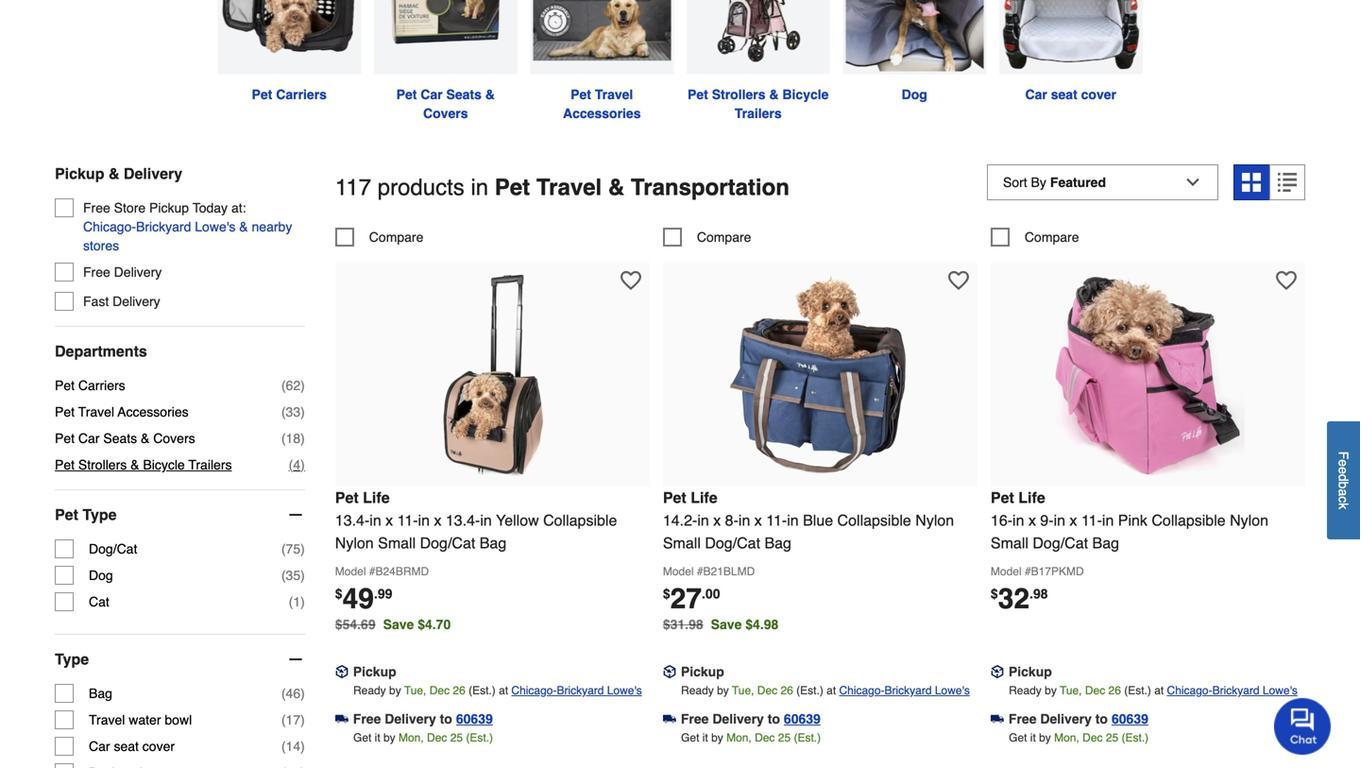 Task type: describe. For each thing, give the bounding box(es) containing it.
model # b24brmd
[[335, 565, 429, 578]]

pet life 13.4-in x 11-in x 13.4-in yellow collapsible nylon small dog/cat bag image
[[389, 271, 596, 479]]

pet travel accessories image
[[530, 0, 674, 74]]

chicago-brickyard lowe's & nearby stores
[[83, 219, 292, 253]]

collapsible for yellow
[[543, 511, 617, 529]]

pet carriers image
[[218, 0, 361, 74]]

ready by tue, dec 26 (est.) at chicago-brickyard lowe's for first 60639 button from the right
[[1009, 684, 1298, 697]]

( 1 )
[[289, 594, 305, 609]]

compare for 1001389814 element
[[1025, 229, 1079, 245]]

( for 18
[[281, 431, 286, 446]]

0 vertical spatial accessories
[[563, 106, 641, 121]]

$31.98 save $4.98
[[663, 617, 779, 632]]

chicago-brickyard lowe's button for second 60639 button from the right
[[839, 681, 970, 700]]

it for second 60639 button from the right
[[703, 731, 708, 744]]

( for 62
[[281, 378, 286, 393]]

) for ( 35 )
[[301, 568, 305, 583]]

1 vertical spatial pet car seats & covers
[[55, 431, 195, 446]]

was price $31.98 element
[[663, 612, 711, 632]]

chat invite button image
[[1274, 697, 1332, 755]]

in left pink
[[1102, 511, 1114, 529]]

9-
[[1040, 511, 1054, 529]]

pet car seats & covers image
[[374, 0, 517, 74]]

1 vertical spatial seats
[[103, 431, 137, 446]]

2 60639 button from the left
[[784, 709, 821, 728]]

pet inside pet life 14.2-in x 8-in x 11-in blue collapsible nylon small dog/cat bag
[[663, 489, 687, 506]]

f e e d b a c k button
[[1327, 421, 1360, 539]]

( 33 )
[[281, 404, 305, 420]]

0 vertical spatial pet carriers
[[252, 87, 327, 102]]

fast delivery
[[83, 294, 160, 309]]

bag for yellow
[[480, 534, 507, 552]]

.98
[[1030, 586, 1048, 601]]

car up pet type
[[78, 431, 100, 446]]

pet strollers & bicycle trailers link
[[680, 0, 837, 123]]

car inside car seat cover link
[[1025, 87, 1048, 102]]

compare for 1001880018 element on the top
[[369, 229, 424, 245]]

1 vertical spatial strollers
[[78, 457, 127, 472]]

( for 75
[[281, 541, 286, 556]]

$31.98
[[663, 617, 703, 632]]

at:
[[231, 200, 246, 215]]

compare for 1001879874 'element'
[[697, 229, 751, 245]]

k
[[1336, 503, 1351, 509]]

32
[[998, 582, 1030, 615]]

$54.69
[[335, 617, 376, 632]]

get for second 60639 button from the right
[[681, 731, 699, 744]]

departments element
[[55, 342, 305, 361]]

car inside the pet car seats & covers link
[[421, 87, 443, 102]]

1 vertical spatial dog
[[89, 568, 113, 583]]

pickup up stores at the left of page
[[55, 165, 104, 182]]

yellow
[[496, 511, 539, 529]]

free for first 60639 button from the right pickup icon
[[1009, 711, 1037, 726]]

11- for 16-in x 9-in x 11-in pink collapsible nylon small dog/cat bag
[[1082, 511, 1102, 529]]

pet travel accessories link
[[524, 0, 680, 123]]

truck filled image for first 60639 button from the right pickup icon
[[991, 712, 1004, 726]]

1
[[293, 594, 301, 609]]

f e e d b a c k
[[1336, 451, 1351, 509]]

truck filled image
[[663, 712, 676, 726]]

# for pet life 16-in x 9-in x 11-in pink collapsible nylon small dog/cat bag
[[1025, 565, 1031, 578]]

to for first 60639 button from the right
[[1096, 711, 1108, 726]]

25 for second 60639 button from the right
[[778, 731, 791, 744]]

blue
[[803, 511, 833, 529]]

) for ( 46 )
[[301, 686, 305, 701]]

11- inside the pet life 13.4-in x 11-in x 13.4-in yellow collapsible nylon small dog/cat bag
[[397, 511, 418, 529]]

collapsible for pink
[[1152, 511, 1226, 529]]

pet life 13.4-in x 11-in x 13.4-in yellow collapsible nylon small dog/cat bag
[[335, 489, 617, 552]]

) for ( 1 )
[[301, 594, 305, 609]]

pet car seats & covers link
[[367, 0, 524, 123]]

1 horizontal spatial covers
[[423, 106, 468, 121]]

in left blue
[[787, 511, 799, 529]]

( 17 )
[[281, 712, 305, 727]]

travel water bowl
[[89, 712, 192, 727]]

27
[[670, 582, 702, 615]]

store
[[114, 200, 146, 215]]

stores
[[83, 238, 119, 253]]

62
[[286, 378, 301, 393]]

bag for pink
[[1093, 534, 1119, 552]]

( 35 )
[[281, 568, 305, 583]]

minus image
[[286, 505, 305, 524]]

travel inside pet travel accessories
[[595, 87, 633, 102]]

lowe's for first 60639 button from the right pickup icon
[[1263, 684, 1298, 697]]

pink
[[1118, 511, 1148, 529]]

free delivery to 60639 for first 60639 button from the right
[[1009, 711, 1149, 726]]

dog/cat for 8-
[[705, 534, 760, 552]]

) for ( 4 )
[[301, 457, 305, 472]]

brickyard for first 60639 button from the right
[[1213, 684, 1260, 697]]

chicago-brickyard lowe's button for 3rd 60639 button from right
[[511, 681, 642, 700]]

.99
[[374, 586, 392, 601]]

nearby
[[252, 219, 292, 234]]

pet inside pet travel accessories
[[571, 87, 591, 102]]

type inside button
[[83, 506, 117, 523]]

26 for second 60639 button from the right
[[781, 684, 793, 697]]

& inside 'link'
[[769, 87, 779, 102]]

4
[[293, 457, 301, 472]]

at for 3rd 60639 button from right
[[499, 684, 508, 697]]

b
[[1336, 481, 1351, 489]]

bag for blue
[[765, 534, 792, 552]]

60639 for 3rd 60639 button from right
[[456, 711, 493, 726]]

33
[[286, 404, 301, 420]]

2 13.4- from the left
[[446, 511, 480, 529]]

car down travel water bowl
[[89, 739, 110, 754]]

products
[[378, 174, 465, 200]]

8-
[[725, 511, 739, 529]]

cat
[[89, 594, 109, 609]]

75
[[286, 541, 301, 556]]

free for 3rd 60639 button from right's pickup icon
[[353, 711, 381, 726]]

0 horizontal spatial accessories
[[118, 404, 189, 420]]

2 x from the left
[[434, 511, 442, 529]]

tue, for first 60639 button from the right
[[1060, 684, 1082, 697]]

get for 3rd 60639 button from right
[[353, 731, 372, 744]]

) for ( 18 )
[[301, 431, 305, 446]]

transportation
[[631, 174, 790, 200]]

b17pkmd
[[1031, 565, 1084, 578]]

0 vertical spatial pet travel accessories
[[563, 87, 641, 121]]

seat inside car seat cover link
[[1051, 87, 1078, 102]]

1 vertical spatial bicycle
[[143, 457, 185, 472]]

pet carriers link
[[211, 0, 367, 104]]

dog/cat for 9-
[[1033, 534, 1088, 552]]

3 heart outline image from the left
[[1276, 270, 1297, 291]]

minus image
[[286, 650, 305, 669]]

( 18 )
[[281, 431, 305, 446]]

1 13.4- from the left
[[335, 511, 370, 529]]

1001880018 element
[[335, 228, 424, 246]]

26 for first 60639 button from the right
[[1109, 684, 1121, 697]]

$ 27 .00
[[663, 582, 720, 615]]

1 heart outline image from the left
[[620, 270, 641, 291]]

in up b21blmd
[[739, 511, 750, 529]]

.00
[[702, 586, 720, 601]]

bicycle inside pet strollers & bicycle trailers
[[783, 87, 829, 102]]

collapsible for blue
[[838, 511, 911, 529]]

1 horizontal spatial pet car seats & covers
[[396, 87, 499, 121]]

$ for 27
[[663, 586, 670, 601]]

117
[[335, 174, 371, 200]]

in up b24brmd
[[418, 511, 430, 529]]

model # b21blmd
[[663, 565, 755, 578]]

lowe's for 3rd 60639 button from right's pickup icon
[[607, 684, 642, 697]]

model # b17pkmd
[[991, 565, 1084, 578]]

pet life 16-in x 9-in x 11-in pink collapsible nylon small dog/cat bag
[[991, 489, 1269, 552]]

free store pickup today at:
[[83, 200, 246, 215]]

trailers inside 'link'
[[735, 106, 782, 121]]

ready for 3rd 60639 button from right
[[353, 684, 386, 697]]

actual price $32.98 element
[[991, 582, 1048, 615]]

18
[[286, 431, 301, 446]]

) for ( 17 )
[[301, 712, 305, 727]]

1 vertical spatial pet travel accessories
[[55, 404, 189, 420]]

1 horizontal spatial dog
[[902, 87, 928, 102]]

f
[[1336, 451, 1351, 459]]

b24brmd
[[376, 565, 429, 578]]

1 60639 button from the left
[[456, 709, 493, 728]]

chicago- for 3rd 60639 button from right
[[511, 684, 557, 697]]

( for 33
[[281, 404, 286, 420]]

$4.70
[[418, 617, 451, 632]]

17
[[286, 712, 301, 727]]

pet type
[[55, 506, 117, 523]]

1 horizontal spatial carriers
[[276, 87, 327, 102]]

type button
[[55, 635, 305, 684]]

brickyard inside chicago-brickyard lowe's & nearby stores
[[136, 219, 191, 234]]

dog link
[[837, 0, 993, 104]]

pet inside the pet life 13.4-in x 11-in x 13.4-in yellow collapsible nylon small dog/cat bag
[[335, 489, 359, 506]]

1001389814 element
[[991, 228, 1079, 246]]

a
[[1336, 489, 1351, 496]]

at for second 60639 button from the right
[[827, 684, 836, 697]]

car seat cover link
[[993, 0, 1149, 104]]

$ for 32
[[991, 586, 998, 601]]

strollers inside pet strollers & bicycle trailers 'link'
[[712, 87, 766, 102]]

4 x from the left
[[755, 511, 762, 529]]

pet travel & transportation type car seat cover image
[[999, 0, 1143, 74]]

chicago- for first 60639 button from the right
[[1167, 684, 1213, 697]]

free delivery
[[83, 265, 162, 280]]

nylon for 14.2-in x 8-in x 11-in blue collapsible nylon small dog/cat bag
[[916, 511, 954, 529]]

tue, for second 60639 button from the right
[[732, 684, 754, 697]]

$54.69 save $4.70
[[335, 617, 451, 632]]

was price $54.69 element
[[335, 612, 383, 632]]

( for 4
[[289, 457, 293, 472]]

mon, for first 60639 button from the right
[[1054, 731, 1080, 744]]

tue, for 3rd 60639 button from right
[[404, 684, 426, 697]]

1 vertical spatial car seat cover
[[89, 739, 175, 754]]

1 vertical spatial cover
[[142, 739, 175, 754]]

in left "9-" on the bottom right of the page
[[1013, 511, 1025, 529]]



Task type: vqa. For each thing, say whether or not it's contained in the screenshot.


Task type: locate. For each thing, give the bounding box(es) containing it.
0 horizontal spatial it
[[375, 731, 380, 744]]

0 horizontal spatial model
[[335, 565, 366, 578]]

2 at from the left
[[827, 684, 836, 697]]

seat down pet travel & transportation type car seat cover image
[[1051, 87, 1078, 102]]

2 horizontal spatial get it by mon, dec 25 (est.)
[[1009, 731, 1149, 744]]

0 horizontal spatial trailers
[[188, 457, 232, 472]]

14
[[286, 739, 301, 754]]

cover down pet travel & transportation type car seat cover image
[[1081, 87, 1117, 102]]

1 horizontal spatial seats
[[446, 87, 482, 102]]

25 for 3rd 60639 button from right
[[450, 731, 463, 744]]

pet travel accessories
[[563, 87, 641, 121], [55, 404, 189, 420]]

( down ( 33 )
[[281, 431, 286, 446]]

pickup image down 32
[[991, 665, 1004, 678]]

) up ( 35 )
[[301, 541, 305, 556]]

pet life 16-in x 9-in x 11-in pink collapsible nylon small dog/cat bag image
[[1044, 271, 1252, 479]]

pickup image for second 60639 button from the right
[[663, 665, 676, 678]]

1 vertical spatial pet carriers
[[55, 378, 125, 393]]

mon,
[[399, 731, 424, 744], [727, 731, 752, 744], [1054, 731, 1080, 744]]

lowe's inside chicago-brickyard lowe's & nearby stores
[[195, 219, 236, 234]]

0 vertical spatial carriers
[[276, 87, 327, 102]]

to for 3rd 60639 button from right
[[440, 711, 452, 726]]

( 14 )
[[281, 739, 305, 754]]

1 26 from the left
[[453, 684, 465, 697]]

accessories down departments element in the top of the page
[[118, 404, 189, 420]]

covers down pet car seats & covers image
[[423, 106, 468, 121]]

pet inside 'link'
[[688, 87, 708, 102]]

0 horizontal spatial life
[[363, 489, 390, 506]]

2 25 from the left
[[778, 731, 791, 744]]

brickyard for 3rd 60639 button from right
[[557, 684, 604, 697]]

# up .00
[[697, 565, 703, 578]]

2 horizontal spatial it
[[1030, 731, 1036, 744]]

0 horizontal spatial $
[[335, 586, 343, 601]]

small inside pet life 16-in x 9-in x 11-in pink collapsible nylon small dog/cat bag
[[991, 534, 1029, 552]]

collapsible right yellow
[[543, 511, 617, 529]]

type up cat
[[83, 506, 117, 523]]

in
[[471, 174, 489, 200], [370, 511, 381, 529], [418, 511, 430, 529], [480, 511, 492, 529], [697, 511, 709, 529], [739, 511, 750, 529], [787, 511, 799, 529], [1013, 511, 1025, 529], [1054, 511, 1066, 529], [1102, 511, 1114, 529]]

) up ( 17 )
[[301, 686, 305, 701]]

1 horizontal spatial #
[[697, 565, 703, 578]]

60639 button
[[456, 709, 493, 728], [784, 709, 821, 728], [1112, 709, 1149, 728]]

( for 35
[[281, 568, 286, 583]]

5 x from the left
[[1029, 511, 1036, 529]]

chicago-brickyard lowe's button
[[511, 681, 642, 700], [839, 681, 970, 700], [1167, 681, 1298, 700]]

pickup & delivery
[[55, 165, 182, 182]]

nylon inside pet life 16-in x 9-in x 11-in pink collapsible nylon small dog/cat bag
[[1230, 511, 1269, 529]]

2 e from the top
[[1336, 467, 1351, 474]]

life inside pet life 16-in x 9-in x 11-in pink collapsible nylon small dog/cat bag
[[1019, 489, 1045, 506]]

25 for first 60639 button from the right
[[1106, 731, 1119, 744]]

dog/cat for 11-
[[420, 534, 475, 552]]

brickyard
[[136, 219, 191, 234], [557, 684, 604, 697], [885, 684, 932, 697], [1213, 684, 1260, 697]]

bowl
[[165, 712, 192, 727]]

in up 'b17pkmd'
[[1054, 511, 1066, 529]]

0 horizontal spatial at
[[499, 684, 508, 697]]

6 x from the left
[[1070, 511, 1077, 529]]

0 horizontal spatial seat
[[114, 739, 139, 754]]

pickup image for first 60639 button from the right
[[991, 665, 1004, 678]]

3 x from the left
[[713, 511, 721, 529]]

2 mon, from the left
[[727, 731, 752, 744]]

pickup image right minus image
[[335, 665, 348, 678]]

2 get it by mon, dec 25 (est.) from the left
[[681, 731, 821, 744]]

trailers down pet strollers & bicycle trailers image
[[735, 106, 782, 121]]

free
[[83, 200, 110, 215], [83, 265, 110, 280], [353, 711, 381, 726], [681, 711, 709, 726], [1009, 711, 1037, 726]]

dog/cat inside pet life 14.2-in x 8-in x 11-in blue collapsible nylon small dog/cat bag
[[705, 534, 760, 552]]

truck filled image for 3rd 60639 button from right's pickup icon
[[335, 712, 348, 726]]

list view image
[[1278, 173, 1297, 192]]

b21blmd
[[703, 565, 755, 578]]

nylon inside the pet life 13.4-in x 11-in x 13.4-in yellow collapsible nylon small dog/cat bag
[[335, 534, 374, 552]]

3 mon, from the left
[[1054, 731, 1080, 744]]

c
[[1336, 496, 1351, 503]]

1 vertical spatial accessories
[[118, 404, 189, 420]]

1 horizontal spatial pet strollers & bicycle trailers
[[688, 87, 833, 121]]

2 # from the left
[[697, 565, 703, 578]]

$ inside $ 27 .00
[[663, 586, 670, 601]]

) up ( 1 )
[[301, 568, 305, 583]]

11- up b24brmd
[[397, 511, 418, 529]]

collapsible right pink
[[1152, 511, 1226, 529]]

) for ( 14 )
[[301, 739, 305, 754]]

heart outline image
[[620, 270, 641, 291], [948, 270, 969, 291], [1276, 270, 1297, 291]]

1 life from the left
[[363, 489, 390, 506]]

bag inside pet life 16-in x 9-in x 11-in pink collapsible nylon small dog/cat bag
[[1093, 534, 1119, 552]]

2 horizontal spatial small
[[991, 534, 1029, 552]]

carriers down departments
[[78, 378, 125, 393]]

life inside pet life 14.2-in x 8-in x 11-in blue collapsible nylon small dog/cat bag
[[691, 489, 718, 506]]

1 ) from the top
[[301, 378, 305, 393]]

3 chicago-brickyard lowe's button from the left
[[1167, 681, 1298, 700]]

life up "9-" on the bottom right of the page
[[1019, 489, 1045, 506]]

model for 14.2-in x 8-in x 11-in blue collapsible nylon small dog/cat bag
[[663, 565, 694, 578]]

1 horizontal spatial 26
[[781, 684, 793, 697]]

dog/cat down pet type
[[89, 541, 137, 556]]

0 horizontal spatial ready by tue, dec 26 (est.) at chicago-brickyard lowe's
[[353, 684, 642, 697]]

collapsible right blue
[[838, 511, 911, 529]]

collapsible
[[543, 511, 617, 529], [838, 511, 911, 529], [1152, 511, 1226, 529]]

seats down pet car seats & covers image
[[446, 87, 482, 102]]

departments
[[55, 343, 147, 360]]

( for 14
[[281, 739, 286, 754]]

collapsible inside pet life 16-in x 9-in x 11-in pink collapsible nylon small dog/cat bag
[[1152, 511, 1226, 529]]

1 horizontal spatial cover
[[1081, 87, 1117, 102]]

1 horizontal spatial get it by mon, dec 25 (est.)
[[681, 731, 821, 744]]

2 save from the left
[[711, 617, 742, 632]]

brickyard for second 60639 button from the right
[[885, 684, 932, 697]]

3 ready by tue, dec 26 (est.) at chicago-brickyard lowe's from the left
[[1009, 684, 1298, 697]]

$
[[335, 586, 343, 601], [663, 586, 670, 601], [991, 586, 998, 601]]

$ up was price $54.69 element
[[335, 586, 343, 601]]

2 compare from the left
[[697, 229, 751, 245]]

8 ) from the top
[[301, 686, 305, 701]]

46
[[286, 686, 301, 701]]

2 horizontal spatial nylon
[[1230, 511, 1269, 529]]

49
[[343, 582, 374, 615]]

2 ) from the top
[[301, 404, 305, 420]]

117 products in pet travel & transportation
[[335, 174, 790, 200]]

3 get it by mon, dec 25 (est.) from the left
[[1009, 731, 1149, 744]]

life for 16-
[[1019, 489, 1045, 506]]

26 for 3rd 60639 button from right
[[453, 684, 465, 697]]

dog/cat down the 8-
[[705, 534, 760, 552]]

1 vertical spatial seat
[[114, 739, 139, 754]]

11- left blue
[[766, 511, 787, 529]]

1 mon, from the left
[[399, 731, 424, 744]]

60639 for second 60639 button from the right
[[784, 711, 821, 726]]

x up model # b24brmd
[[386, 511, 393, 529]]

( down "35"
[[289, 594, 293, 609]]

( up ( 33 )
[[281, 378, 286, 393]]

(
[[281, 378, 286, 393], [281, 404, 286, 420], [281, 431, 286, 446], [289, 457, 293, 472], [281, 541, 286, 556], [281, 568, 286, 583], [289, 594, 293, 609], [281, 686, 286, 701], [281, 712, 286, 727], [281, 739, 286, 754]]

pickup
[[55, 165, 104, 182], [149, 200, 189, 215], [353, 664, 396, 679], [681, 664, 724, 679], [1009, 664, 1052, 679]]

3 ready from the left
[[1009, 684, 1042, 697]]

2 chicago-brickyard lowe's button from the left
[[839, 681, 970, 700]]

chicago-brickyard lowe's button for first 60639 button from the right
[[1167, 681, 1298, 700]]

1 vertical spatial covers
[[153, 431, 195, 446]]

$4.98
[[746, 617, 779, 632]]

e
[[1336, 459, 1351, 467], [1336, 467, 1351, 474]]

14.2-
[[663, 511, 697, 529]]

pickup for 3rd 60639 button from right's pickup icon
[[353, 664, 396, 679]]

carriers down pet carriers image
[[276, 87, 327, 102]]

get it by mon, dec 25 (est.)
[[353, 731, 493, 744], [681, 731, 821, 744], [1009, 731, 1149, 744]]

free delivery to 60639
[[353, 711, 493, 726], [681, 711, 821, 726], [1009, 711, 1149, 726]]

1 vertical spatial carriers
[[78, 378, 125, 393]]

pet carriers
[[252, 87, 327, 102], [55, 378, 125, 393]]

( for 46
[[281, 686, 286, 701]]

1 horizontal spatial chicago-brickyard lowe's button
[[839, 681, 970, 700]]

3 60639 button from the left
[[1112, 709, 1149, 728]]

11- for 14.2-in x 8-in x 11-in blue collapsible nylon small dog/cat bag
[[766, 511, 787, 529]]

pet life 14.2-in x 8-in x 11-in blue collapsible nylon small dog/cat bag image
[[716, 271, 924, 479]]

3 tue, from the left
[[1060, 684, 1082, 697]]

0 horizontal spatial truck filled image
[[335, 712, 348, 726]]

1 horizontal spatial save
[[711, 617, 742, 632]]

compare inside 1001879874 'element'
[[697, 229, 751, 245]]

11-
[[397, 511, 418, 529], [766, 511, 787, 529], [1082, 511, 1102, 529]]

pet type button
[[55, 490, 305, 539]]

save for 49
[[383, 617, 414, 632]]

0 horizontal spatial save
[[383, 617, 414, 632]]

$ inside the $ 32 .98
[[991, 586, 998, 601]]

0 horizontal spatial 11-
[[397, 511, 418, 529]]

$ inside $ 49 .99
[[335, 586, 343, 601]]

1 11- from the left
[[397, 511, 418, 529]]

9 ) from the top
[[301, 712, 305, 727]]

1 horizontal spatial at
[[827, 684, 836, 697]]

( up ( 17 )
[[281, 686, 286, 701]]

strollers up pet type
[[78, 457, 127, 472]]

pet inside button
[[55, 506, 78, 523]]

& inside chicago-brickyard lowe's & nearby stores
[[239, 219, 248, 234]]

pickup image
[[335, 665, 348, 678], [663, 665, 676, 678], [991, 665, 1004, 678]]

trailers up pet type button
[[188, 457, 232, 472]]

2 life from the left
[[691, 489, 718, 506]]

accessories down pet travel accessories image
[[563, 106, 641, 121]]

1 25 from the left
[[450, 731, 463, 744]]

( for 1
[[289, 594, 293, 609]]

3 $ from the left
[[991, 586, 998, 601]]

2 horizontal spatial 60639
[[1112, 711, 1149, 726]]

2 free delivery to 60639 from the left
[[681, 711, 821, 726]]

3 it from the left
[[1030, 731, 1036, 744]]

$ 32 .98
[[991, 582, 1048, 615]]

model for 13.4-in x 11-in x 13.4-in yellow collapsible nylon small dog/cat bag
[[335, 565, 366, 578]]

get it by mon, dec 25 (est.) for second 60639 button from the right
[[681, 731, 821, 744]]

( up ( 18 )
[[281, 404, 286, 420]]

26
[[453, 684, 465, 697], [781, 684, 793, 697], [1109, 684, 1121, 697]]

pet life 14.2-in x 8-in x 11-in blue collapsible nylon small dog/cat bag
[[663, 489, 954, 552]]

model up 27
[[663, 565, 694, 578]]

2 it from the left
[[703, 731, 708, 744]]

pet travel accessories down departments
[[55, 404, 189, 420]]

1 save from the left
[[383, 617, 414, 632]]

2 ready by tue, dec 26 (est.) at chicago-brickyard lowe's from the left
[[681, 684, 970, 697]]

# for pet life 13.4-in x 11-in x 13.4-in yellow collapsible nylon small dog/cat bag
[[369, 565, 376, 578]]

( 75 )
[[281, 541, 305, 556]]

( for 17
[[281, 712, 286, 727]]

1 60639 from the left
[[456, 711, 493, 726]]

nylon inside pet life 14.2-in x 8-in x 11-in blue collapsible nylon small dog/cat bag
[[916, 511, 954, 529]]

lowe's for second 60639 button from the right pickup icon
[[935, 684, 970, 697]]

#
[[369, 565, 376, 578], [697, 565, 703, 578], [1025, 565, 1031, 578]]

( down 18
[[289, 457, 293, 472]]

model for 16-in x 9-in x 11-in pink collapsible nylon small dog/cat bag
[[991, 565, 1022, 578]]

$ for 49
[[335, 586, 343, 601]]

3 # from the left
[[1025, 565, 1031, 578]]

0 horizontal spatial seats
[[103, 431, 137, 446]]

2 horizontal spatial tue,
[[1060, 684, 1082, 697]]

bicycle up pet type button
[[143, 457, 185, 472]]

3 collapsible from the left
[[1152, 511, 1226, 529]]

x right "9-" on the bottom right of the page
[[1070, 511, 1077, 529]]

25
[[450, 731, 463, 744], [778, 731, 791, 744], [1106, 731, 1119, 744]]

2 model from the left
[[663, 565, 694, 578]]

0 vertical spatial bicycle
[[783, 87, 829, 102]]

6 ) from the top
[[301, 568, 305, 583]]

2 get from the left
[[681, 731, 699, 744]]

free for second 60639 button from the right pickup icon
[[681, 711, 709, 726]]

60639 for first 60639 button from the right
[[1112, 711, 1149, 726]]

collapsible inside the pet life 13.4-in x 11-in x 13.4-in yellow collapsible nylon small dog/cat bag
[[543, 511, 617, 529]]

1001879874 element
[[663, 228, 751, 246]]

small down 14.2-
[[663, 534, 701, 552]]

at for first 60639 button from the right
[[1155, 684, 1164, 697]]

0 vertical spatial car seat cover
[[1025, 87, 1117, 102]]

# up .98
[[1025, 565, 1031, 578]]

get for first 60639 button from the right
[[1009, 731, 1027, 744]]

today
[[193, 200, 228, 215]]

e up b
[[1336, 467, 1351, 474]]

$ 49 .99
[[335, 582, 392, 615]]

3 11- from the left
[[1082, 511, 1102, 529]]

1 small from the left
[[378, 534, 416, 552]]

3 at from the left
[[1155, 684, 1164, 697]]

0 horizontal spatial pickup image
[[335, 665, 348, 678]]

collapsible inside pet life 14.2-in x 8-in x 11-in blue collapsible nylon small dog/cat bag
[[838, 511, 911, 529]]

cover down water
[[142, 739, 175, 754]]

1 horizontal spatial 25
[[778, 731, 791, 744]]

0 horizontal spatial nylon
[[335, 534, 374, 552]]

seats
[[446, 87, 482, 102], [103, 431, 137, 446]]

3 pickup image from the left
[[991, 665, 1004, 678]]

0 horizontal spatial heart outline image
[[620, 270, 641, 291]]

1 horizontal spatial pet carriers
[[252, 87, 327, 102]]

get it by mon, dec 25 (est.) for first 60639 button from the right
[[1009, 731, 1149, 744]]

) up ( 33 )
[[301, 378, 305, 393]]

0 horizontal spatial get it by mon, dec 25 (est.)
[[353, 731, 493, 744]]

) down ( 17 )
[[301, 739, 305, 754]]

( down ( 17 )
[[281, 739, 286, 754]]

ready by tue, dec 26 (est.) at chicago-brickyard lowe's for 3rd 60639 button from right
[[353, 684, 642, 697]]

) for ( 75 )
[[301, 541, 305, 556]]

pickup image for 3rd 60639 button from right
[[335, 665, 348, 678]]

1 to from the left
[[440, 711, 452, 726]]

( down ( 75 )
[[281, 568, 286, 583]]

delivery
[[124, 165, 182, 182], [114, 265, 162, 280], [113, 294, 160, 309], [385, 711, 436, 726], [713, 711, 764, 726], [1040, 711, 1092, 726]]

1 horizontal spatial life
[[691, 489, 718, 506]]

dog/cat down "9-" on the bottom right of the page
[[1033, 534, 1088, 552]]

dog/cat inside pet life 16-in x 9-in x 11-in pink collapsible nylon small dog/cat bag
[[1033, 534, 1088, 552]]

1 horizontal spatial seat
[[1051, 87, 1078, 102]]

16-
[[991, 511, 1013, 529]]

actual price $27.00 element
[[663, 582, 720, 615]]

3 26 from the left
[[1109, 684, 1121, 697]]

small for 13.4-
[[378, 534, 416, 552]]

0 horizontal spatial covers
[[153, 431, 195, 446]]

small down 16-
[[991, 534, 1029, 552]]

in up model # b24brmd
[[370, 511, 381, 529]]

1 horizontal spatial 11-
[[766, 511, 787, 529]]

2 horizontal spatial #
[[1025, 565, 1031, 578]]

2 collapsible from the left
[[838, 511, 911, 529]]

bag inside pet life 14.2-in x 8-in x 11-in blue collapsible nylon small dog/cat bag
[[765, 534, 792, 552]]

bicycle
[[783, 87, 829, 102], [143, 457, 185, 472]]

0 horizontal spatial 25
[[450, 731, 463, 744]]

0 horizontal spatial 60639 button
[[456, 709, 493, 728]]

get it by mon, dec 25 (est.) for 3rd 60639 button from right
[[353, 731, 493, 744]]

1 get from the left
[[353, 731, 372, 744]]

pet strollers & bicycle trailers inside 'link'
[[688, 87, 833, 121]]

1 collapsible from the left
[[543, 511, 617, 529]]

) up "14"
[[301, 712, 305, 727]]

in left the 8-
[[697, 511, 709, 529]]

ready down $31.98 at the bottom of the page
[[681, 684, 714, 697]]

3 ) from the top
[[301, 431, 305, 446]]

pet travel accessories down pet travel accessories image
[[563, 87, 641, 121]]

2 horizontal spatial ready
[[1009, 684, 1042, 697]]

1 ready by tue, dec 26 (est.) at chicago-brickyard lowe's from the left
[[353, 684, 642, 697]]

$ up was price $31.98 element
[[663, 586, 670, 601]]

get
[[353, 731, 372, 744], [681, 731, 699, 744], [1009, 731, 1027, 744]]

1 horizontal spatial truck filled image
[[991, 712, 1004, 726]]

nylon
[[916, 511, 954, 529], [1230, 511, 1269, 529], [335, 534, 374, 552]]

nylon for 16-in x 9-in x 11-in pink collapsible nylon small dog/cat bag
[[1230, 511, 1269, 529]]

1 tue, from the left
[[404, 684, 426, 697]]

1 vertical spatial type
[[55, 650, 89, 668]]

1 horizontal spatial tue,
[[732, 684, 754, 697]]

2 $ from the left
[[663, 586, 670, 601]]

0 horizontal spatial pet strollers & bicycle trailers
[[55, 457, 232, 472]]

to
[[440, 711, 452, 726], [768, 711, 780, 726], [1096, 711, 1108, 726]]

pet travel & transportation pet type dog image
[[843, 0, 986, 74]]

model up 32
[[991, 565, 1022, 578]]

)
[[301, 378, 305, 393], [301, 404, 305, 420], [301, 431, 305, 446], [301, 457, 305, 472], [301, 541, 305, 556], [301, 568, 305, 583], [301, 594, 305, 609], [301, 686, 305, 701], [301, 712, 305, 727], [301, 739, 305, 754]]

type inside button
[[55, 650, 89, 668]]

1 horizontal spatial to
[[768, 711, 780, 726]]

carriers
[[276, 87, 327, 102], [78, 378, 125, 393]]

covers up pet type button
[[153, 431, 195, 446]]

2 horizontal spatial pickup image
[[991, 665, 1004, 678]]

pet car seats & covers down pet car seats & covers image
[[396, 87, 499, 121]]

2 horizontal spatial heart outline image
[[1276, 270, 1297, 291]]

0 horizontal spatial collapsible
[[543, 511, 617, 529]]

it for first 60639 button from the right
[[1030, 731, 1036, 744]]

( 62 )
[[281, 378, 305, 393]]

small inside the pet life 13.4-in x 11-in x 13.4-in yellow collapsible nylon small dog/cat bag
[[378, 534, 416, 552]]

2 horizontal spatial at
[[1155, 684, 1164, 697]]

mon, for second 60639 button from the right
[[727, 731, 752, 744]]

ready by tue, dec 26 (est.) at chicago-brickyard lowe's
[[353, 684, 642, 697], [681, 684, 970, 697], [1009, 684, 1298, 697]]

0 horizontal spatial get
[[353, 731, 372, 744]]

1 vertical spatial pet strollers & bicycle trailers
[[55, 457, 232, 472]]

e up d
[[1336, 459, 1351, 467]]

dog down pet travel & transportation pet type dog image
[[902, 87, 928, 102]]

small for 14.2-
[[663, 534, 701, 552]]

free delivery to 60639 for second 60639 button from the right
[[681, 711, 821, 726]]

car seat cover
[[1025, 87, 1117, 102], [89, 739, 175, 754]]

dog/cat inside the pet life 13.4-in x 11-in x 13.4-in yellow collapsible nylon small dog/cat bag
[[420, 534, 475, 552]]

1 chicago-brickyard lowe's button from the left
[[511, 681, 642, 700]]

2 60639 from the left
[[784, 711, 821, 726]]

pickup down $31.98 save $4.98
[[681, 664, 724, 679]]

save for 27
[[711, 617, 742, 632]]

1 horizontal spatial pickup image
[[663, 665, 676, 678]]

truck filled image
[[335, 712, 348, 726], [991, 712, 1004, 726]]

in right products
[[471, 174, 489, 200]]

13.4- left yellow
[[446, 511, 480, 529]]

4 ) from the top
[[301, 457, 305, 472]]

it
[[375, 731, 380, 744], [703, 731, 708, 744], [1030, 731, 1036, 744]]

0 horizontal spatial pet travel accessories
[[55, 404, 189, 420]]

2 small from the left
[[663, 534, 701, 552]]

1 x from the left
[[386, 511, 393, 529]]

chicago-brickyard lowe's & nearby stores button
[[83, 217, 305, 255]]

small for 16-
[[991, 534, 1029, 552]]

1 at from the left
[[499, 684, 508, 697]]

1 get it by mon, dec 25 (est.) from the left
[[353, 731, 493, 744]]

2 horizontal spatial $
[[991, 586, 998, 601]]

grid view image
[[1242, 173, 1261, 192]]

type
[[83, 506, 117, 523], [55, 650, 89, 668]]

pet carriers down pet carriers image
[[252, 87, 327, 102]]

1 compare from the left
[[369, 229, 424, 245]]

3 60639 from the left
[[1112, 711, 1149, 726]]

pet strollers & bicycle trailers image
[[687, 0, 830, 74]]

1 truck filled image from the left
[[335, 712, 348, 726]]

2 horizontal spatial 60639 button
[[1112, 709, 1149, 728]]

11- inside pet life 16-in x 9-in x 11-in pink collapsible nylon small dog/cat bag
[[1082, 511, 1102, 529]]

) for ( 62 )
[[301, 378, 305, 393]]

x left "9-" on the bottom right of the page
[[1029, 511, 1036, 529]]

ready by tue, dec 26 (est.) at chicago-brickyard lowe's for second 60639 button from the right
[[681, 684, 970, 697]]

chicago- inside chicago-brickyard lowe's & nearby stores
[[83, 219, 136, 234]]

0 horizontal spatial carriers
[[78, 378, 125, 393]]

1 horizontal spatial 13.4-
[[446, 511, 480, 529]]

0 vertical spatial pet car seats & covers
[[396, 87, 499, 121]]

nylon for 13.4-in x 11-in x 13.4-in yellow collapsible nylon small dog/cat bag
[[335, 534, 374, 552]]

3 model from the left
[[991, 565, 1022, 578]]

strollers down pet strollers & bicycle trailers image
[[712, 87, 766, 102]]

1 $ from the left
[[335, 586, 343, 601]]

pet strollers & bicycle trailers up pet type button
[[55, 457, 232, 472]]

dog
[[902, 87, 928, 102], [89, 568, 113, 583]]

0 horizontal spatial strollers
[[78, 457, 127, 472]]

2 26 from the left
[[781, 684, 793, 697]]

2 horizontal spatial collapsible
[[1152, 511, 1226, 529]]

x
[[386, 511, 393, 529], [434, 511, 442, 529], [713, 511, 721, 529], [755, 511, 762, 529], [1029, 511, 1036, 529], [1070, 511, 1077, 529]]

0 vertical spatial type
[[83, 506, 117, 523]]

free delivery to 60639 for 3rd 60639 button from right
[[353, 711, 493, 726]]

1 e from the top
[[1336, 459, 1351, 467]]

compare inside 1001389814 element
[[1025, 229, 1079, 245]]

life inside the pet life 13.4-in x 11-in x 13.4-in yellow collapsible nylon small dog/cat bag
[[363, 489, 390, 506]]

2 horizontal spatial compare
[[1025, 229, 1079, 245]]

1 model from the left
[[335, 565, 366, 578]]

dog/cat up b24brmd
[[420, 534, 475, 552]]

3 to from the left
[[1096, 711, 1108, 726]]

11- left pink
[[1082, 511, 1102, 529]]

1 free delivery to 60639 from the left
[[353, 711, 493, 726]]

1 horizontal spatial get
[[681, 731, 699, 744]]

pickup for first 60639 button from the right pickup icon
[[1009, 664, 1052, 679]]

1 horizontal spatial model
[[663, 565, 694, 578]]

0 horizontal spatial #
[[369, 565, 376, 578]]

save
[[383, 617, 414, 632], [711, 617, 742, 632]]

small up b24brmd
[[378, 534, 416, 552]]

3 free delivery to 60639 from the left
[[1009, 711, 1149, 726]]

3 get from the left
[[1009, 731, 1027, 744]]

# up .99
[[369, 565, 376, 578]]

pet strollers & bicycle trailers
[[688, 87, 833, 121], [55, 457, 232, 472]]

2 11- from the left
[[766, 511, 787, 529]]

( 4 )
[[289, 457, 305, 472]]

car down pet travel & transportation type car seat cover image
[[1025, 87, 1048, 102]]

life for 14.2-
[[691, 489, 718, 506]]

2 tue, from the left
[[732, 684, 754, 697]]

0 horizontal spatial car seat cover
[[89, 739, 175, 754]]

x left the 8-
[[713, 511, 721, 529]]

1 ready from the left
[[353, 684, 386, 697]]

car down pet car seats & covers image
[[421, 87, 443, 102]]

small inside pet life 14.2-in x 8-in x 11-in blue collapsible nylon small dog/cat bag
[[663, 534, 701, 552]]

d
[[1336, 474, 1351, 481]]

) up ( 18 )
[[301, 404, 305, 420]]

1 horizontal spatial mon,
[[727, 731, 752, 744]]

x right the 8-
[[755, 511, 762, 529]]

pickup up chicago-brickyard lowe's & nearby stores
[[149, 200, 189, 215]]

7 ) from the top
[[301, 594, 305, 609]]

ready down $54.69
[[353, 684, 386, 697]]

life
[[363, 489, 390, 506], [691, 489, 718, 506], [1019, 489, 1045, 506]]

( 46 )
[[281, 686, 305, 701]]

2 truck filled image from the left
[[991, 712, 1004, 726]]

model
[[335, 565, 366, 578], [663, 565, 694, 578], [991, 565, 1022, 578]]

to for second 60639 button from the right
[[768, 711, 780, 726]]

10 ) from the top
[[301, 739, 305, 754]]

$ left .98
[[991, 586, 998, 601]]

2 horizontal spatial 11-
[[1082, 511, 1102, 529]]

car seat cover down travel water bowl
[[89, 739, 175, 754]]

0 horizontal spatial free delivery to 60639
[[353, 711, 493, 726]]

3 compare from the left
[[1025, 229, 1079, 245]]

dog/cat
[[420, 534, 475, 552], [705, 534, 760, 552], [1033, 534, 1088, 552], [89, 541, 137, 556]]

# for pet life 14.2-in x 8-in x 11-in blue collapsible nylon small dog/cat bag
[[697, 565, 703, 578]]

3 life from the left
[[1019, 489, 1045, 506]]

2 horizontal spatial 26
[[1109, 684, 1121, 697]]

car seat cover down pet travel & transportation type car seat cover image
[[1025, 87, 1117, 102]]

1 horizontal spatial small
[[663, 534, 701, 552]]

2 ready from the left
[[681, 684, 714, 697]]

pet inside pet life 16-in x 9-in x 11-in pink collapsible nylon small dog/cat bag
[[991, 489, 1014, 506]]

life up model # b24brmd
[[363, 489, 390, 506]]

1 horizontal spatial trailers
[[735, 106, 782, 121]]

bicycle down pet strollers & bicycle trailers image
[[783, 87, 829, 102]]

11- inside pet life 14.2-in x 8-in x 11-in blue collapsible nylon small dog/cat bag
[[766, 511, 787, 529]]

dog up cat
[[89, 568, 113, 583]]

0 vertical spatial cover
[[1081, 87, 1117, 102]]

5 ) from the top
[[301, 541, 305, 556]]

seats inside pet car seats & covers
[[446, 87, 482, 102]]

2 to from the left
[[768, 711, 780, 726]]

mon, for 3rd 60639 button from right
[[399, 731, 424, 744]]

2 heart outline image from the left
[[948, 270, 969, 291]]

1 horizontal spatial free delivery to 60639
[[681, 711, 821, 726]]

ready for first 60639 button from the right
[[1009, 684, 1042, 697]]

2 horizontal spatial to
[[1096, 711, 1108, 726]]

it for 3rd 60639 button from right
[[375, 731, 380, 744]]

save down .00
[[711, 617, 742, 632]]

2 horizontal spatial chicago-brickyard lowe's button
[[1167, 681, 1298, 700]]

2 horizontal spatial 25
[[1106, 731, 1119, 744]]

water
[[129, 712, 161, 727]]

2 pickup image from the left
[[663, 665, 676, 678]]

pet car seats & covers up pet type
[[55, 431, 195, 446]]

3 25 from the left
[[1106, 731, 1119, 744]]

1 horizontal spatial ready by tue, dec 26 (est.) at chicago-brickyard lowe's
[[681, 684, 970, 697]]

ready
[[353, 684, 386, 697], [681, 684, 714, 697], [1009, 684, 1042, 697]]

bag inside the pet life 13.4-in x 11-in x 13.4-in yellow collapsible nylon small dog/cat bag
[[480, 534, 507, 552]]

compare
[[369, 229, 424, 245], [697, 229, 751, 245], [1025, 229, 1079, 245]]

chicago- for second 60639 button from the right
[[839, 684, 885, 697]]

( up ( 35 )
[[281, 541, 286, 556]]

( up "14"
[[281, 712, 286, 727]]

life up 14.2-
[[691, 489, 718, 506]]

35
[[286, 568, 301, 583]]

1 pickup image from the left
[[335, 665, 348, 678]]

) down "35"
[[301, 594, 305, 609]]

type down cat
[[55, 650, 89, 668]]

1 horizontal spatial accessories
[[563, 106, 641, 121]]

13.4- right minus icon at the bottom left of page
[[335, 511, 370, 529]]

trailers
[[735, 106, 782, 121], [188, 457, 232, 472]]

in left yellow
[[480, 511, 492, 529]]

actual price $49.99 element
[[335, 582, 392, 615]]

fast
[[83, 294, 109, 309]]

life for 13.4-
[[363, 489, 390, 506]]

2 horizontal spatial ready by tue, dec 26 (est.) at chicago-brickyard lowe's
[[1009, 684, 1298, 697]]

1 it from the left
[[375, 731, 380, 744]]

1 vertical spatial trailers
[[188, 457, 232, 472]]

pickup down the $ 32 .98
[[1009, 664, 1052, 679]]

) down 18
[[301, 457, 305, 472]]

1 # from the left
[[369, 565, 376, 578]]

3 small from the left
[[991, 534, 1029, 552]]

compare inside 1001880018 element
[[369, 229, 424, 245]]

0 horizontal spatial 13.4-
[[335, 511, 370, 529]]



